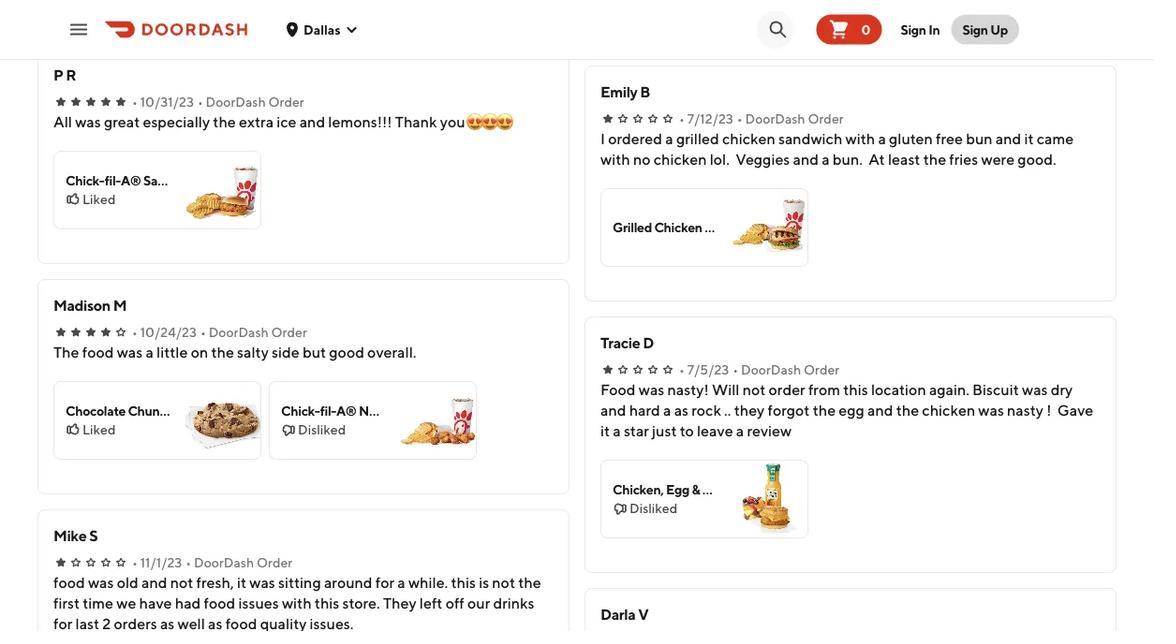 Task type: vqa. For each thing, say whether or not it's contained in the screenshot.
Darla V
yes



Task type: describe. For each thing, give the bounding box(es) containing it.
• right 7/5/23
[[733, 362, 739, 378]]

0 vertical spatial sandwich
[[143, 173, 200, 188]]

0 button
[[817, 15, 882, 45]]

a® for sandwich
[[121, 173, 141, 188]]

chick-fil-a® sandwich meal
[[66, 173, 231, 188]]

mike
[[53, 527, 86, 545]]

order for s
[[257, 555, 292, 571]]

chunk
[[128, 403, 167, 419]]

7/12/23
[[687, 111, 733, 126]]

chick-fil-a® sandwich meal image
[[186, 152, 260, 229]]

sandwich inside button
[[705, 220, 761, 235]]

• 7/5/23 • doordash order
[[679, 362, 840, 378]]

chicken, egg & cheese biscuit meal
[[613, 482, 820, 498]]

chick- for disliked
[[281, 403, 320, 419]]

order for r
[[268, 94, 304, 110]]

• left "11/1/23"
[[132, 555, 138, 571]]

cheese
[[702, 482, 746, 498]]

order for m
[[271, 325, 307, 340]]

doordash for tracie d
[[741, 362, 801, 378]]

doordash for mike s
[[194, 555, 254, 571]]

order for d
[[804, 362, 840, 378]]

0
[[861, 22, 871, 37]]

dallas
[[304, 22, 341, 37]]

disliked for chick-
[[298, 422, 346, 438]]

liked for r
[[82, 192, 116, 207]]

10/31/23
[[140, 94, 194, 110]]

doordash for emily b
[[745, 111, 805, 126]]

view menu button
[[514, 584, 641, 621]]

sign up link
[[951, 15, 1019, 45]]

nuggets
[[359, 403, 409, 419]]

chocolate
[[66, 403, 126, 419]]

• right 10/24/23
[[200, 325, 206, 340]]

chocolate chunk cookie image
[[186, 382, 260, 459]]

v
[[638, 606, 649, 624]]

• 10/31/23 • doordash order
[[132, 94, 304, 110]]

doordash for madison m
[[209, 325, 269, 340]]

s
[[89, 527, 98, 545]]

open menu image
[[67, 18, 90, 41]]

disliked for chicken,
[[630, 501, 678, 516]]

• right "11/1/23"
[[186, 555, 191, 571]]

order for b
[[808, 111, 844, 126]]

• left 7/5/23
[[679, 362, 685, 378]]

grilled chicken sandwich meal
[[613, 220, 792, 235]]

cookie
[[169, 403, 210, 419]]

• 11/1/23 • doordash order
[[132, 555, 292, 571]]

dallas button
[[285, 22, 360, 37]]

d
[[643, 334, 654, 352]]



Task type: locate. For each thing, give the bounding box(es) containing it.
in
[[929, 22, 940, 37]]

0 vertical spatial fil-
[[105, 173, 121, 188]]

• right 7/12/23
[[737, 111, 743, 126]]

order
[[268, 94, 304, 110], [808, 111, 844, 126], [271, 325, 307, 340], [804, 362, 840, 378], [257, 555, 292, 571]]

a® left nuggets
[[336, 403, 357, 419]]

chicken
[[654, 220, 702, 235]]

• right 10/31/23
[[198, 94, 203, 110]]

1 horizontal spatial sandwich
[[705, 220, 761, 235]]

10/24/23
[[140, 325, 197, 340]]

1 sign from the left
[[901, 22, 926, 37]]

r
[[66, 66, 76, 84]]

doordash right 10/24/23
[[209, 325, 269, 340]]

chick-fil-a® nuggets meal image
[[401, 382, 476, 459]]

1 horizontal spatial fil-
[[320, 403, 336, 419]]

&
[[692, 482, 700, 498]]

a® down 10/31/23
[[121, 173, 141, 188]]

sandwich right chicken
[[705, 220, 761, 235]]

sign for sign up
[[963, 22, 988, 37]]

sign left up
[[963, 22, 988, 37]]

sandwich
[[143, 173, 200, 188], [705, 220, 761, 235]]

0 horizontal spatial a®
[[121, 173, 141, 188]]

• 10/24/23 • doordash order
[[132, 325, 307, 340]]

1 vertical spatial liked
[[82, 422, 116, 438]]

grilled
[[613, 220, 652, 235]]

0 horizontal spatial chick-
[[66, 173, 105, 188]]

sign for sign in
[[901, 22, 926, 37]]

p r
[[53, 66, 76, 84]]

• left 7/12/23
[[679, 111, 685, 126]]

biscuit
[[749, 482, 788, 498]]

mike s
[[53, 527, 98, 545]]

madison m
[[53, 297, 127, 314]]

11/1/23
[[140, 555, 182, 571]]

chick- for liked
[[66, 173, 105, 188]]

emily b
[[601, 83, 650, 101]]

doordash for p r
[[206, 94, 266, 110]]

disliked
[[298, 422, 346, 438], [630, 501, 678, 516]]

sign left in
[[901, 22, 926, 37]]

sign in
[[901, 22, 940, 37]]

meal inside button
[[763, 220, 792, 235]]

view menu
[[551, 594, 630, 611]]

0 vertical spatial liked
[[82, 192, 116, 207]]

liked down chick-fil-a® sandwich meal
[[82, 192, 116, 207]]

grilled chicken sandwich meal image
[[733, 189, 808, 266]]

chocolate chunk cookie
[[66, 403, 210, 419]]

chicken,
[[613, 482, 664, 498]]

1 horizontal spatial sign
[[963, 22, 988, 37]]

doordash right 7/12/23
[[745, 111, 805, 126]]

tracie d
[[601, 334, 654, 352]]

0 horizontal spatial fil-
[[105, 173, 121, 188]]

1 vertical spatial disliked
[[630, 501, 678, 516]]

1 vertical spatial chick-
[[281, 403, 320, 419]]

0 horizontal spatial sign
[[901, 22, 926, 37]]

0 vertical spatial disliked
[[298, 422, 346, 438]]

• left 10/24/23
[[132, 325, 138, 340]]

sign up
[[963, 22, 1008, 37]]

1 vertical spatial a®
[[336, 403, 357, 419]]

7/5/23
[[687, 362, 729, 378]]

emily
[[601, 83, 638, 101]]

b
[[640, 83, 650, 101]]

m
[[113, 297, 127, 314]]

0 vertical spatial a®
[[121, 173, 141, 188]]

disliked down chicken,
[[630, 501, 678, 516]]

• 7/12/23 • doordash order
[[679, 111, 844, 126]]

meal
[[202, 173, 231, 188], [763, 220, 792, 235], [412, 403, 440, 419], [791, 482, 820, 498]]

fil- for liked
[[105, 173, 121, 188]]

2 liked from the top
[[82, 422, 116, 438]]

chick-fil-a® nuggets meal
[[281, 403, 440, 419]]

egg
[[666, 482, 690, 498]]

liked
[[82, 192, 116, 207], [82, 422, 116, 438]]

•
[[132, 94, 138, 110], [198, 94, 203, 110], [679, 111, 685, 126], [737, 111, 743, 126], [132, 325, 138, 340], [200, 325, 206, 340], [679, 362, 685, 378], [733, 362, 739, 378], [132, 555, 138, 571], [186, 555, 191, 571]]

1 vertical spatial fil-
[[320, 403, 336, 419]]

sandwich down 10/31/23
[[143, 173, 200, 188]]

fil-
[[105, 173, 121, 188], [320, 403, 336, 419]]

doordash right 10/31/23
[[206, 94, 266, 110]]

a®
[[121, 173, 141, 188], [336, 403, 357, 419]]

1 horizontal spatial chick-
[[281, 403, 320, 419]]

chick-
[[66, 173, 105, 188], [281, 403, 320, 419]]

disliked down chick-fil-a® nuggets meal at the bottom left of the page
[[298, 422, 346, 438]]

doordash
[[206, 94, 266, 110], [745, 111, 805, 126], [209, 325, 269, 340], [741, 362, 801, 378], [194, 555, 254, 571]]

2 sign from the left
[[963, 22, 988, 37]]

1 vertical spatial sandwich
[[705, 220, 761, 235]]

0 horizontal spatial disliked
[[298, 422, 346, 438]]

1 horizontal spatial a®
[[336, 403, 357, 419]]

1 liked from the top
[[82, 192, 116, 207]]

fil- for disliked
[[320, 403, 336, 419]]

liked down 'chocolate'
[[82, 422, 116, 438]]

spicy deluxe sandwich image
[[733, 0, 808, 15]]

a® for nuggets
[[336, 403, 357, 419]]

up
[[991, 22, 1008, 37]]

grilled chicken sandwich meal button
[[601, 188, 809, 267]]

0 vertical spatial chick-
[[66, 173, 105, 188]]

view
[[551, 594, 586, 611]]

• left 10/31/23
[[132, 94, 138, 110]]

1 horizontal spatial disliked
[[630, 501, 678, 516]]

tracie
[[601, 334, 640, 352]]

doordash right 7/5/23
[[741, 362, 801, 378]]

0 horizontal spatial sandwich
[[143, 173, 200, 188]]

doordash right "11/1/23"
[[194, 555, 254, 571]]

darla
[[601, 606, 636, 624]]

sign in link
[[890, 11, 951, 48]]

darla v
[[601, 606, 649, 624]]

liked for m
[[82, 422, 116, 438]]

chicken, egg & cheese biscuit meal image
[[733, 461, 808, 538]]

menu
[[589, 594, 630, 611]]

p
[[53, 66, 63, 84]]

madison
[[53, 297, 110, 314]]

sign
[[901, 22, 926, 37], [963, 22, 988, 37]]



